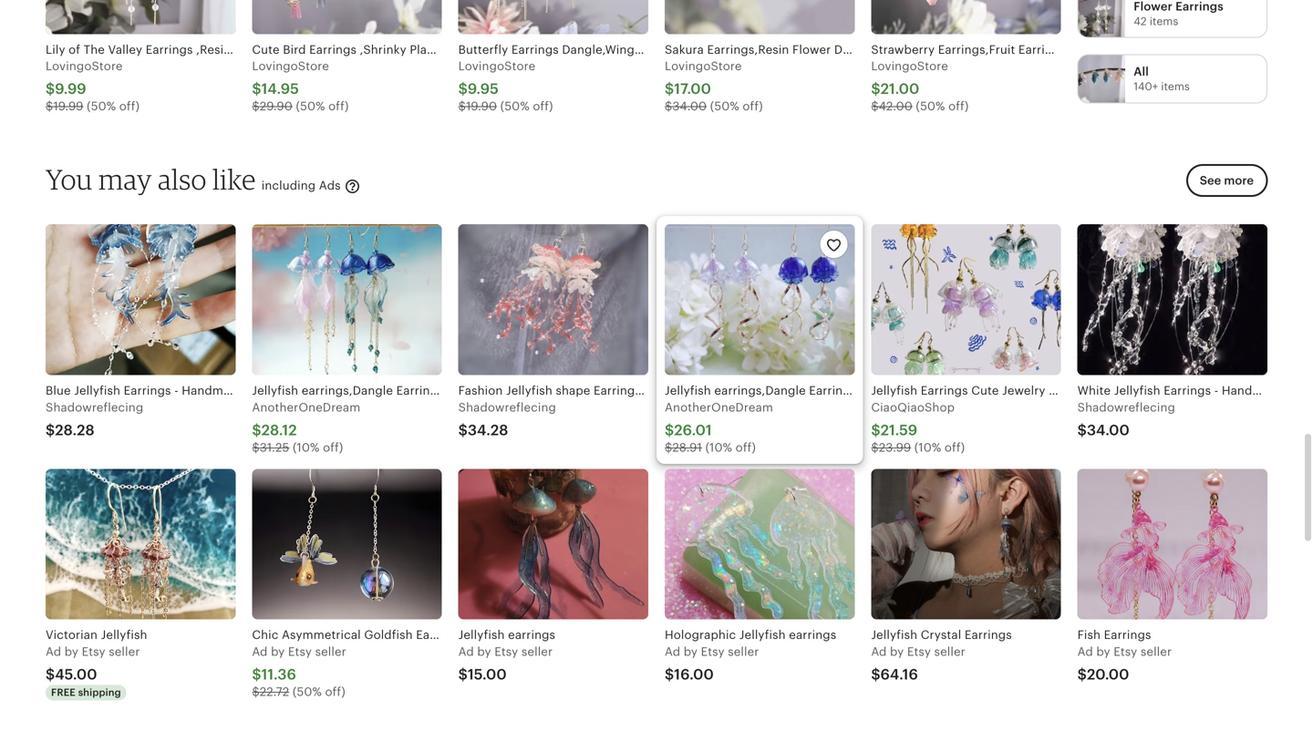 Task type: locate. For each thing, give the bounding box(es) containing it.
lovingostore inside lovingostore $ 17.00 $ 34.00 (50% off)
[[665, 59, 742, 73]]

fish left dagle
[[488, 629, 511, 642]]

lovingostore $ 9.95 $ 19.90 (50% off)
[[458, 59, 553, 113]]

off) inside lovingostore $ 17.00 $ 34.00 (50% off)
[[743, 100, 763, 113]]

1 anotheronedream from the left
[[252, 401, 360, 414]]

holographic jellyfish earrings image
[[665, 469, 855, 620]]

1 etsy from the left
[[82, 645, 105, 659]]

1 seller from the left
[[109, 645, 140, 659]]

1 horizontal spatial 34.00
[[1087, 422, 1130, 439]]

jellyfish inside jellyfish crystal earrings a d b y etsy seller $ 64.16
[[871, 629, 918, 642]]

a inside fish earrings a d b y etsy seller $ 20.00
[[1078, 645, 1086, 659]]

off) right the 28.91
[[736, 441, 756, 455]]

seller inside jellyfish crystal earrings a d b y etsy seller $ 64.16
[[934, 645, 966, 659]]

5 seller from the left
[[934, 645, 966, 659]]

lovingostore up 17.00
[[665, 59, 742, 73]]

lovingostore
[[46, 59, 123, 73], [252, 59, 329, 73], [458, 59, 535, 73], [665, 59, 742, 73], [871, 59, 948, 73]]

shadowreflecing
[[46, 401, 143, 414], [458, 401, 556, 414], [1078, 401, 1175, 414]]

y up 11.36
[[278, 645, 285, 659]]

6 d from the left
[[1085, 645, 1093, 659]]

(50% inside lovingostore $ 14.95 $ 29.90 (50% off)
[[296, 100, 325, 113]]

jellyfish right the victorian at the left bottom
[[101, 629, 147, 642]]

off) inside anotheronedream $ 26.01 $ 28.91 (10% off)
[[736, 441, 756, 455]]

0 horizontal spatial (10%
[[293, 441, 320, 455]]

etsy
[[82, 645, 105, 659], [288, 645, 312, 659], [494, 645, 518, 659], [701, 645, 725, 659], [907, 645, 931, 659], [1114, 645, 1137, 659]]

(50% right the 22.72
[[293, 685, 322, 699]]

5 a from the left
[[871, 645, 879, 659]]

42 items
[[1134, 15, 1178, 27]]

b up '64.16'
[[890, 645, 898, 659]]

lovingostore for 21.00
[[871, 59, 948, 73]]

jellyfish inside jellyfish earrings a d b y etsy seller $ 15.00
[[458, 629, 505, 642]]

fish up 20.00
[[1078, 629, 1101, 642]]

0 vertical spatial items
[[1150, 15, 1178, 27]]

off) right '19.99'
[[119, 100, 140, 113]]

$ inside jellyfish earrings a d b y etsy seller $ 15.00
[[458, 667, 468, 683]]

d down the victorian at the left bottom
[[54, 645, 61, 659]]

6 a from the left
[[1078, 645, 1086, 659]]

(50% inside lovingostore $ 9.99 $ 19.99 (50% off)
[[87, 100, 116, 113]]

off) down asymmetrical
[[325, 685, 345, 699]]

4 d from the left
[[673, 645, 680, 659]]

etsy down the victorian at the left bottom
[[82, 645, 105, 659]]

2 shadowreflecing from the left
[[458, 401, 556, 414]]

earrings right "crystal"
[[965, 629, 1012, 642]]

1 horizontal spatial shadowreflecing
[[458, 401, 556, 414]]

3 shadowreflecing from the left
[[1078, 401, 1175, 414]]

1 d from the left
[[54, 645, 61, 659]]

(50% inside lovingostore $ 17.00 $ 34.00 (50% off)
[[710, 100, 739, 113]]

a
[[46, 645, 54, 659], [252, 645, 260, 659], [458, 645, 467, 659], [665, 645, 673, 659], [871, 645, 879, 659], [1078, 645, 1086, 659]]

4 seller from the left
[[728, 645, 759, 659]]

5 etsy from the left
[[907, 645, 931, 659]]

fish inside fish earrings a d b y etsy seller $ 20.00
[[1078, 629, 1101, 642]]

ciaoqiaoshop
[[871, 401, 955, 414]]

y up 15.00
[[485, 645, 491, 659]]

strawberry earrings,fruit earrings,pink strawberry jewelry,cute earrings,resin jewelry,kawaii earrings,dainty earrings,dangle earrings image
[[871, 0, 1061, 34]]

all
[[1134, 65, 1149, 79]]

(50%
[[87, 100, 116, 113], [296, 100, 325, 113], [500, 100, 530, 113], [710, 100, 739, 113], [916, 100, 945, 113], [293, 685, 322, 699]]

lovingostore inside lovingostore $ 14.95 $ 29.90 (50% off)
[[252, 59, 329, 73]]

a inside jellyfish earrings a d b y etsy seller $ 15.00
[[458, 645, 467, 659]]

d inside fish earrings a d b y etsy seller $ 20.00
[[1085, 645, 1093, 659]]

1 horizontal spatial fish
[[1078, 629, 1101, 642]]

(50% right "19.90"
[[500, 100, 530, 113]]

lovingostore for 9.99
[[46, 59, 123, 73]]

0 horizontal spatial earrings
[[508, 629, 555, 642]]

off) inside anotheronedream $ 28.12 $ 31.25 (10% off)
[[323, 441, 343, 455]]

(10% inside ciaoqiaoshop $ 21.59 $ 23.99 (10% off)
[[914, 441, 941, 455]]

2 d from the left
[[260, 645, 268, 659]]

off) down ciaoqiaoshop
[[945, 441, 965, 455]]

2 fish from the left
[[1078, 629, 1101, 642]]

3 earrings from the left
[[1104, 629, 1151, 642]]

earrings up 20.00
[[1104, 629, 1151, 642]]

(50% right 42.00 on the top
[[916, 100, 945, 113]]

jellyfish up '64.16'
[[871, 629, 918, 642]]

d down "chic"
[[260, 645, 268, 659]]

4 b from the left
[[684, 645, 691, 659]]

0 horizontal spatial anotheronedream
[[252, 401, 360, 414]]

0 vertical spatial 34.00
[[672, 100, 707, 113]]

1 horizontal spatial anotheronedream
[[665, 401, 773, 414]]

off) right 29.90
[[328, 100, 349, 113]]

earrings
[[551, 629, 598, 642], [965, 629, 1012, 642], [1104, 629, 1151, 642]]

0 horizontal spatial 34.00
[[672, 100, 707, 113]]

0 horizontal spatial earrings
[[551, 629, 598, 642]]

b down "chic"
[[271, 645, 279, 659]]

earrings
[[508, 629, 555, 642], [789, 629, 836, 642]]

jellyfish right the holographic
[[739, 629, 786, 642]]

etsy inside jellyfish crystal earrings a d b y etsy seller $ 64.16
[[907, 645, 931, 659]]

(10% right 23.99
[[914, 441, 941, 455]]

$
[[46, 81, 55, 97], [252, 81, 261, 97], [458, 81, 468, 97], [665, 81, 674, 97], [871, 81, 881, 97], [46, 100, 53, 113], [252, 100, 260, 113], [458, 100, 466, 113], [665, 100, 672, 113], [871, 100, 879, 113], [46, 422, 55, 439], [252, 422, 261, 439], [458, 422, 468, 439], [665, 422, 674, 439], [871, 422, 881, 439], [1078, 422, 1087, 439], [252, 441, 260, 455], [665, 441, 672, 455], [871, 441, 879, 455], [46, 667, 55, 683], [252, 667, 261, 683], [458, 667, 468, 683], [665, 667, 674, 683], [871, 667, 880, 683], [1078, 667, 1087, 683], [252, 685, 260, 699]]

6 y from the left
[[1104, 645, 1110, 659]]

b down the holographic
[[684, 645, 691, 659]]

y up '64.16'
[[897, 645, 904, 659]]

2 anotheronedream from the left
[[665, 401, 773, 414]]

etsy up 20.00
[[1114, 645, 1137, 659]]

etsy down dagle
[[494, 645, 518, 659]]

(10% down 26.01 at the right of the page
[[705, 441, 732, 455]]

d up 16.00
[[673, 645, 680, 659]]

etsy down "crystal"
[[907, 645, 931, 659]]

b inside fish earrings a d b y etsy seller $ 20.00
[[1096, 645, 1104, 659]]

1 earrings from the left
[[551, 629, 598, 642]]

5 y from the left
[[897, 645, 904, 659]]

9.95
[[468, 81, 499, 97]]

1 lovingostore from the left
[[46, 59, 123, 73]]

lovingostore up 9.95
[[458, 59, 535, 73]]

off) right 31.25
[[323, 441, 343, 455]]

etsy down the holographic
[[701, 645, 725, 659]]

seller inside the victorian jellyfish a d b y etsy seller $ 45.00 free shipping
[[109, 645, 140, 659]]

etsy down asymmetrical
[[288, 645, 312, 659]]

1 earrings from the left
[[508, 629, 555, 642]]

lovingostore inside lovingostore $ 9.99 $ 19.99 (50% off)
[[46, 59, 123, 73]]

d up 20.00
[[1085, 645, 1093, 659]]

off) for 17.00
[[743, 100, 763, 113]]

asymmetrical
[[282, 629, 361, 642]]

items
[[1150, 15, 1178, 27], [1161, 80, 1190, 92]]

off) inside lovingostore $ 21.00 $ 42.00 (50% off)
[[948, 100, 969, 113]]

white jellyfish earrings - handmade jelly fish earrings-party  earrings image
[[1078, 225, 1267, 375]]

1 a from the left
[[46, 645, 54, 659]]

22.72
[[260, 685, 289, 699]]

2 earrings from the left
[[965, 629, 1012, 642]]

1 shadowreflecing from the left
[[46, 401, 143, 414]]

y
[[72, 645, 78, 659], [278, 645, 285, 659], [485, 645, 491, 659], [691, 645, 698, 659], [897, 645, 904, 659], [1104, 645, 1110, 659]]

(50% for 9.99
[[87, 100, 116, 113]]

off) for 26.01
[[736, 441, 756, 455]]

see more listings in the flower earrings section image
[[1078, 0, 1125, 37]]

2 (10% from the left
[[705, 441, 732, 455]]

20.00
[[1087, 667, 1129, 683]]

off) inside ciaoqiaoshop $ 21.59 $ 23.99 (10% off)
[[945, 441, 965, 455]]

off) inside lovingostore $ 9.95 $ 19.90 (50% off)
[[533, 100, 553, 113]]

lily of the valley earrings ,resin flower earrings,long bridal earrings, bridesmaid gift image
[[46, 0, 236, 34]]

d
[[54, 645, 61, 659], [260, 645, 268, 659], [466, 645, 474, 659], [673, 645, 680, 659], [879, 645, 887, 659], [1085, 645, 1093, 659]]

anotheronedream for 28.12
[[252, 401, 360, 414]]

anotheronedream
[[252, 401, 360, 414], [665, 401, 773, 414]]

lovingostore $ 14.95 $ 29.90 (50% off)
[[252, 59, 349, 113]]

items right 42
[[1150, 15, 1178, 27]]

you
[[46, 162, 93, 196]]

3 d from the left
[[466, 645, 474, 659]]

anotheronedream up 26.01 at the right of the page
[[665, 401, 773, 414]]

shadowreflecing for 34.28
[[458, 401, 556, 414]]

anotheronedream up 28.12
[[252, 401, 360, 414]]

2 a from the left
[[252, 645, 260, 659]]

19.90
[[466, 100, 497, 113]]

16.00
[[674, 667, 714, 683]]

2 horizontal spatial (10%
[[914, 441, 941, 455]]

(50% for 9.95
[[500, 100, 530, 113]]

3 etsy from the left
[[494, 645, 518, 659]]

3 y from the left
[[485, 645, 491, 659]]

lovingostore up 14.95
[[252, 59, 329, 73]]

3 seller from the left
[[522, 645, 553, 659]]

off) down sakura earrings,resin  flower dangle earrings, cherry blossom earrings, japanese kawaii earrings image
[[743, 100, 763, 113]]

also
[[158, 162, 207, 196]]

2 b from the left
[[271, 645, 279, 659]]

5 b from the left
[[890, 645, 898, 659]]

2 seller from the left
[[315, 645, 346, 659]]

0 horizontal spatial shadowreflecing
[[46, 401, 143, 414]]

d down earrings,koi
[[466, 645, 474, 659]]

6 etsy from the left
[[1114, 645, 1137, 659]]

(50% down 17.00
[[710, 100, 739, 113]]

d inside holographic jellyfish earrings a d b y etsy seller $ 16.00
[[673, 645, 680, 659]]

dagle
[[515, 629, 548, 642]]

b down the victorian at the left bottom
[[65, 645, 72, 659]]

b up 15.00
[[477, 645, 485, 659]]

off)
[[119, 100, 140, 113], [328, 100, 349, 113], [533, 100, 553, 113], [743, 100, 763, 113], [948, 100, 969, 113], [323, 441, 343, 455], [736, 441, 756, 455], [945, 441, 965, 455], [325, 685, 345, 699]]

off) for 9.95
[[533, 100, 553, 113]]

lovingostore inside lovingostore $ 9.95 $ 19.90 (50% off)
[[458, 59, 535, 73]]

4 y from the left
[[691, 645, 698, 659]]

1 jellyfish from the left
[[101, 629, 147, 642]]

fish
[[488, 629, 511, 642], [1078, 629, 1101, 642]]

earrings right dagle
[[551, 629, 598, 642]]

1 vertical spatial 34.00
[[1087, 422, 1130, 439]]

lovingostore inside lovingostore $ 21.00 $ 42.00 (50% off)
[[871, 59, 948, 73]]

jellyfish up 15.00
[[458, 629, 505, 642]]

42
[[1134, 15, 1147, 27]]

26.01
[[674, 422, 712, 439]]

etsy inside the victorian jellyfish a d b y etsy seller $ 45.00 free shipping
[[82, 645, 105, 659]]

1 y from the left
[[72, 645, 78, 659]]

2 y from the left
[[278, 645, 285, 659]]

1 fish from the left
[[488, 629, 511, 642]]

b
[[65, 645, 72, 659], [271, 645, 279, 659], [477, 645, 485, 659], [684, 645, 691, 659], [890, 645, 898, 659], [1096, 645, 1104, 659]]

(10% right 31.25
[[293, 441, 320, 455]]

1 horizontal spatial earrings
[[789, 629, 836, 642]]

off) right 42.00 on the top
[[948, 100, 969, 113]]

4 jellyfish from the left
[[871, 629, 918, 642]]

seller inside the chic asymmetrical goldfish earrings,koi fish dagle earrings a d b y etsy seller $ 11.36 $ 22.72 (50% off)
[[315, 645, 346, 659]]

3 lovingostore from the left
[[458, 59, 535, 73]]

(10%
[[293, 441, 320, 455], [705, 441, 732, 455], [914, 441, 941, 455]]

34.00
[[672, 100, 707, 113], [1087, 422, 1130, 439]]

seller inside holographic jellyfish earrings a d b y etsy seller $ 16.00
[[728, 645, 759, 659]]

3 a from the left
[[458, 645, 467, 659]]

3 jellyfish from the left
[[739, 629, 786, 642]]

jellyfish earrings,dangle earrings,cute earrings, unique earrings, glass earrings, beach vibes earrings, delicate earrings,clip on earrings image
[[252, 225, 442, 375]]

(10% inside anotheronedream $ 26.01 $ 28.91 (10% off)
[[705, 441, 732, 455]]

see
[[1200, 174, 1221, 187]]

1 horizontal spatial (10%
[[705, 441, 732, 455]]

(10% for 28.12
[[293, 441, 320, 455]]

b inside jellyfish crystal earrings a d b y etsy seller $ 64.16
[[890, 645, 898, 659]]

lovingostore up 21.00
[[871, 59, 948, 73]]

y down the holographic
[[691, 645, 698, 659]]

jellyfish earrings,dangle earrings,cute earrings, unique earrings, glass earrings, beach vibes earrings, delicate earrings,gift for her image
[[665, 225, 855, 375]]

off) for 21.59
[[945, 441, 965, 455]]

fish earrings a d b y etsy seller $ 20.00
[[1078, 629, 1172, 683]]

2 horizontal spatial earrings
[[1104, 629, 1151, 642]]

3 b from the left
[[477, 645, 485, 659]]

0 horizontal spatial fish
[[488, 629, 511, 642]]

1 (10% from the left
[[293, 441, 320, 455]]

3 (10% from the left
[[914, 441, 941, 455]]

6 seller from the left
[[1141, 645, 1172, 659]]

jellyfish
[[101, 629, 147, 642], [458, 629, 505, 642], [739, 629, 786, 642], [871, 629, 918, 642]]

fish inside the chic asymmetrical goldfish earrings,koi fish dagle earrings a d b y etsy seller $ 11.36 $ 22.72 (50% off)
[[488, 629, 511, 642]]

11.36
[[261, 667, 296, 683]]

lovingostore up 9.99
[[46, 59, 123, 73]]

4 etsy from the left
[[701, 645, 725, 659]]

shadowreflecing $ 34.00
[[1078, 401, 1175, 439]]

off) inside lovingostore $ 14.95 $ 29.90 (50% off)
[[328, 100, 349, 113]]

(50% inside lovingostore $ 21.00 $ 42.00 (50% off)
[[916, 100, 945, 113]]

off) inside lovingostore $ 9.99 $ 19.99 (50% off)
[[119, 100, 140, 113]]

2 jellyfish from the left
[[458, 629, 505, 642]]

$ inside fish earrings a d b y etsy seller $ 20.00
[[1078, 667, 1087, 683]]

see more listings in the all section image
[[1078, 55, 1125, 102]]

y down the victorian at the left bottom
[[72, 645, 78, 659]]

off) right "19.90"
[[533, 100, 553, 113]]

y inside holographic jellyfish earrings a d b y etsy seller $ 16.00
[[691, 645, 698, 659]]

(50% inside lovingostore $ 9.95 $ 19.90 (50% off)
[[500, 100, 530, 113]]

y up 20.00
[[1104, 645, 1110, 659]]

earrings inside jellyfish crystal earrings a d b y etsy seller $ 64.16
[[965, 629, 1012, 642]]

items inside all 140+ items
[[1161, 80, 1190, 92]]

items right 140+
[[1161, 80, 1190, 92]]

(10% inside anotheronedream $ 28.12 $ 31.25 (10% off)
[[293, 441, 320, 455]]

b up 20.00
[[1096, 645, 1104, 659]]

d up '64.16'
[[879, 645, 887, 659]]

(50% right 29.90
[[296, 100, 325, 113]]

seller
[[109, 645, 140, 659], [315, 645, 346, 659], [522, 645, 553, 659], [728, 645, 759, 659], [934, 645, 966, 659], [1141, 645, 1172, 659]]

1 vertical spatial items
[[1161, 80, 1190, 92]]

2 etsy from the left
[[288, 645, 312, 659]]

jellyfish earrings cute jewelry unique gift for friends birthday gift earrings ocean earrings beach jewelry boho gift mermaid aquarium gifts image
[[871, 225, 1061, 375]]

2 earrings from the left
[[789, 629, 836, 642]]

2 lovingostore from the left
[[252, 59, 329, 73]]

5 lovingostore from the left
[[871, 59, 948, 73]]

4 a from the left
[[665, 645, 673, 659]]

5 d from the left
[[879, 645, 887, 659]]

1 horizontal spatial earrings
[[965, 629, 1012, 642]]

see more
[[1200, 174, 1254, 187]]

$ inside shadowreflecing $ 28.28
[[46, 422, 55, 439]]

1 b from the left
[[65, 645, 72, 659]]

off) for 14.95
[[328, 100, 349, 113]]

6 b from the left
[[1096, 645, 1104, 659]]

holographic jellyfish earrings a d b y etsy seller $ 16.00
[[665, 629, 836, 683]]

(50% right '19.99'
[[87, 100, 116, 113]]

cute bird earrings ,shrinky plastic earrings,animal earrings unique earrings,bird love gift image
[[252, 0, 442, 34]]

off) for 21.00
[[948, 100, 969, 113]]

2 horizontal spatial shadowreflecing
[[1078, 401, 1175, 414]]

4 lovingostore from the left
[[665, 59, 742, 73]]



Task type: describe. For each thing, give the bounding box(es) containing it.
butterfly earrings dangle,wings earrings,shrinky plastic earrings,long earrings,animal earrings, unique earrings,drop earrings image
[[458, 0, 648, 34]]

y inside fish earrings a d b y etsy seller $ 20.00
[[1104, 645, 1110, 659]]

29.90
[[260, 100, 293, 113]]

y inside jellyfish crystal earrings a d b y etsy seller $ 64.16
[[897, 645, 904, 659]]

y inside the victorian jellyfish a d b y etsy seller $ 45.00 free shipping
[[72, 645, 78, 659]]

15.00
[[468, 667, 507, 683]]

earrings inside jellyfish earrings a d b y etsy seller $ 15.00
[[508, 629, 555, 642]]

19.99
[[53, 100, 83, 113]]

jellyfish earrings image
[[458, 469, 648, 620]]

chic asymmetrical goldfish earrings,koi fish dagle earrings a d b y etsy seller $ 11.36 $ 22.72 (50% off)
[[252, 629, 598, 699]]

28.12
[[261, 422, 297, 439]]

earrings,koi
[[416, 629, 485, 642]]

$ inside holographic jellyfish earrings a d b y etsy seller $ 16.00
[[665, 667, 674, 683]]

b inside jellyfish earrings a d b y etsy seller $ 15.00
[[477, 645, 485, 659]]

jellyfish crystal earrings a d b y etsy seller $ 64.16
[[871, 629, 1012, 683]]

sakura earrings,resin  flower dangle earrings, cherry blossom earrings, japanese kawaii earrings image
[[665, 0, 855, 34]]

$ inside jellyfish crystal earrings a d b y etsy seller $ 64.16
[[871, 667, 880, 683]]

21.59
[[881, 422, 918, 439]]

a inside the victorian jellyfish a d b y etsy seller $ 45.00 free shipping
[[46, 645, 54, 659]]

anotheronedream $ 26.01 $ 28.91 (10% off)
[[665, 401, 773, 455]]

seller inside jellyfish earrings a d b y etsy seller $ 15.00
[[522, 645, 553, 659]]

d inside the victorian jellyfish a d b y etsy seller $ 45.00 free shipping
[[54, 645, 61, 659]]

victorian jellyfish a d b y etsy seller $ 45.00 free shipping
[[46, 629, 147, 699]]

45.00
[[55, 667, 97, 683]]

free
[[51, 687, 76, 699]]

seller inside fish earrings a d b y etsy seller $ 20.00
[[1141, 645, 1172, 659]]

34.00 inside lovingostore $ 17.00 $ 34.00 (50% off)
[[672, 100, 707, 113]]

a inside holographic jellyfish earrings a d b y etsy seller $ 16.00
[[665, 645, 673, 659]]

14.95
[[261, 81, 299, 97]]

d inside jellyfish crystal earrings a d b y etsy seller $ 64.16
[[879, 645, 887, 659]]

jellyfish inside the victorian jellyfish a d b y etsy seller $ 45.00 free shipping
[[101, 629, 147, 642]]

28.28
[[55, 422, 95, 439]]

you may also like including ads
[[46, 162, 344, 196]]

etsy inside fish earrings a d b y etsy seller $ 20.00
[[1114, 645, 1137, 659]]

(50% for 17.00
[[710, 100, 739, 113]]

shadowreflecing for 28.28
[[46, 401, 143, 414]]

23.99
[[879, 441, 911, 455]]

victorian
[[46, 629, 98, 642]]

lovingostore $ 21.00 $ 42.00 (50% off)
[[871, 59, 969, 113]]

shadowreflecing $ 34.28
[[458, 401, 556, 439]]

$ inside the victorian jellyfish a d b y etsy seller $ 45.00 free shipping
[[46, 667, 55, 683]]

b inside holographic jellyfish earrings a d b y etsy seller $ 16.00
[[684, 645, 691, 659]]

$ inside shadowreflecing $ 34.00
[[1078, 422, 1087, 439]]

34.00 inside shadowreflecing $ 34.00
[[1087, 422, 1130, 439]]

(10% for 21.59
[[914, 441, 941, 455]]

earrings inside holographic jellyfish earrings a d b y etsy seller $ 16.00
[[789, 629, 836, 642]]

chic asymmetrical goldfish earrings,koi fish dagle earrings image
[[252, 469, 442, 620]]

jellyfish crystal earrings image
[[871, 469, 1061, 620]]

etsy inside the chic asymmetrical goldfish earrings,koi fish dagle earrings a d b y etsy seller $ 11.36 $ 22.72 (50% off)
[[288, 645, 312, 659]]

lovingostore for 17.00
[[665, 59, 742, 73]]

jellyfish inside holographic jellyfish earrings a d b y etsy seller $ 16.00
[[739, 629, 786, 642]]

17.00
[[674, 81, 711, 97]]

21.00
[[881, 81, 919, 97]]

earrings inside the chic asymmetrical goldfish earrings,koi fish dagle earrings a d b y etsy seller $ 11.36 $ 22.72 (50% off)
[[551, 629, 598, 642]]

b inside the victorian jellyfish a d b y etsy seller $ 45.00 free shipping
[[65, 645, 72, 659]]

b inside the chic asymmetrical goldfish earrings,koi fish dagle earrings a d b y etsy seller $ 11.36 $ 22.72 (50% off)
[[271, 645, 279, 659]]

64.16
[[880, 667, 918, 683]]

off) for 28.12
[[323, 441, 343, 455]]

lovingostore $ 9.99 $ 19.99 (50% off)
[[46, 59, 140, 113]]

shadowreflecing for 34.00
[[1078, 401, 1175, 414]]

140+
[[1134, 80, 1158, 92]]

holographic
[[665, 629, 736, 642]]

off) for 9.99
[[119, 100, 140, 113]]

(50% inside the chic asymmetrical goldfish earrings,koi fish dagle earrings a d b y etsy seller $ 11.36 $ 22.72 (50% off)
[[293, 685, 322, 699]]

may
[[99, 162, 152, 196]]

off) inside the chic asymmetrical goldfish earrings,koi fish dagle earrings a d b y etsy seller $ 11.36 $ 22.72 (50% off)
[[325, 685, 345, 699]]

including
[[261, 179, 316, 192]]

d inside the chic asymmetrical goldfish earrings,koi fish dagle earrings a d b y etsy seller $ 11.36 $ 22.72 (50% off)
[[260, 645, 268, 659]]

9.99
[[55, 81, 86, 97]]

ads
[[319, 179, 341, 192]]

jellyfish earrings a d b y etsy seller $ 15.00
[[458, 629, 555, 683]]

fashion jellyfish shape earrings - handmade jellyfish drop earrings-cute deco earrings image
[[458, 225, 648, 375]]

crystal
[[921, 629, 961, 642]]

more
[[1224, 174, 1254, 187]]

goldfish
[[364, 629, 413, 642]]

ciaoqiaoshop $ 21.59 $ 23.99 (10% off)
[[871, 401, 965, 455]]

y inside the chic asymmetrical goldfish earrings,koi fish dagle earrings a d b y etsy seller $ 11.36 $ 22.72 (50% off)
[[278, 645, 285, 659]]

42.00
[[879, 100, 913, 113]]

etsy inside holographic jellyfish earrings a d b y etsy seller $ 16.00
[[701, 645, 725, 659]]

lovingostore for 9.95
[[458, 59, 535, 73]]

y inside jellyfish earrings a d b y etsy seller $ 15.00
[[485, 645, 491, 659]]

like
[[212, 162, 256, 196]]

anotheronedream for 26.01
[[665, 401, 773, 414]]

lovingostore for 14.95
[[252, 59, 329, 73]]

etsy inside jellyfish earrings a d b y etsy seller $ 15.00
[[494, 645, 518, 659]]

victorian jellyfish image
[[46, 469, 236, 620]]

all 140+ items
[[1134, 65, 1190, 92]]

lovingostore $ 17.00 $ 34.00 (50% off)
[[665, 59, 763, 113]]

$ inside shadowreflecing $ 34.28
[[458, 422, 468, 439]]

d inside jellyfish earrings a d b y etsy seller $ 15.00
[[466, 645, 474, 659]]

(50% for 14.95
[[296, 100, 325, 113]]

earrings inside fish earrings a d b y etsy seller $ 20.00
[[1104, 629, 1151, 642]]

anotheronedream $ 28.12 $ 31.25 (10% off)
[[252, 401, 360, 455]]

(10% for 26.01
[[705, 441, 732, 455]]

chic
[[252, 629, 279, 642]]

see more link
[[1181, 164, 1268, 208]]

shadowreflecing $ 28.28
[[46, 401, 143, 439]]

28.91
[[672, 441, 702, 455]]

shipping
[[78, 687, 121, 699]]

a inside the chic asymmetrical goldfish earrings,koi fish dagle earrings a d b y etsy seller $ 11.36 $ 22.72 (50% off)
[[252, 645, 260, 659]]

a inside jellyfish crystal earrings a d b y etsy seller $ 64.16
[[871, 645, 879, 659]]

blue jellyfish earrings - handmade jelly fish earrings-cute jellyfish earring image
[[46, 225, 236, 375]]

(50% for 21.00
[[916, 100, 945, 113]]

fish earrings image
[[1078, 469, 1267, 620]]

34.28
[[468, 422, 508, 439]]

31.25
[[260, 441, 289, 455]]

see more button
[[1186, 164, 1268, 197]]



Task type: vqa. For each thing, say whether or not it's contained in the screenshot.
WHERE WE MET MAP /WHERE IT ALL BEGAN /COUPLE MAP/ GIFT FOR HER/ GIFT FOR HIM/PERSONALIZED MAP/ CUSTOM MAP/ANNIVERSARY GIFT/ DIGITAL DOWNLOAD Image's ETSY'S PICK
no



